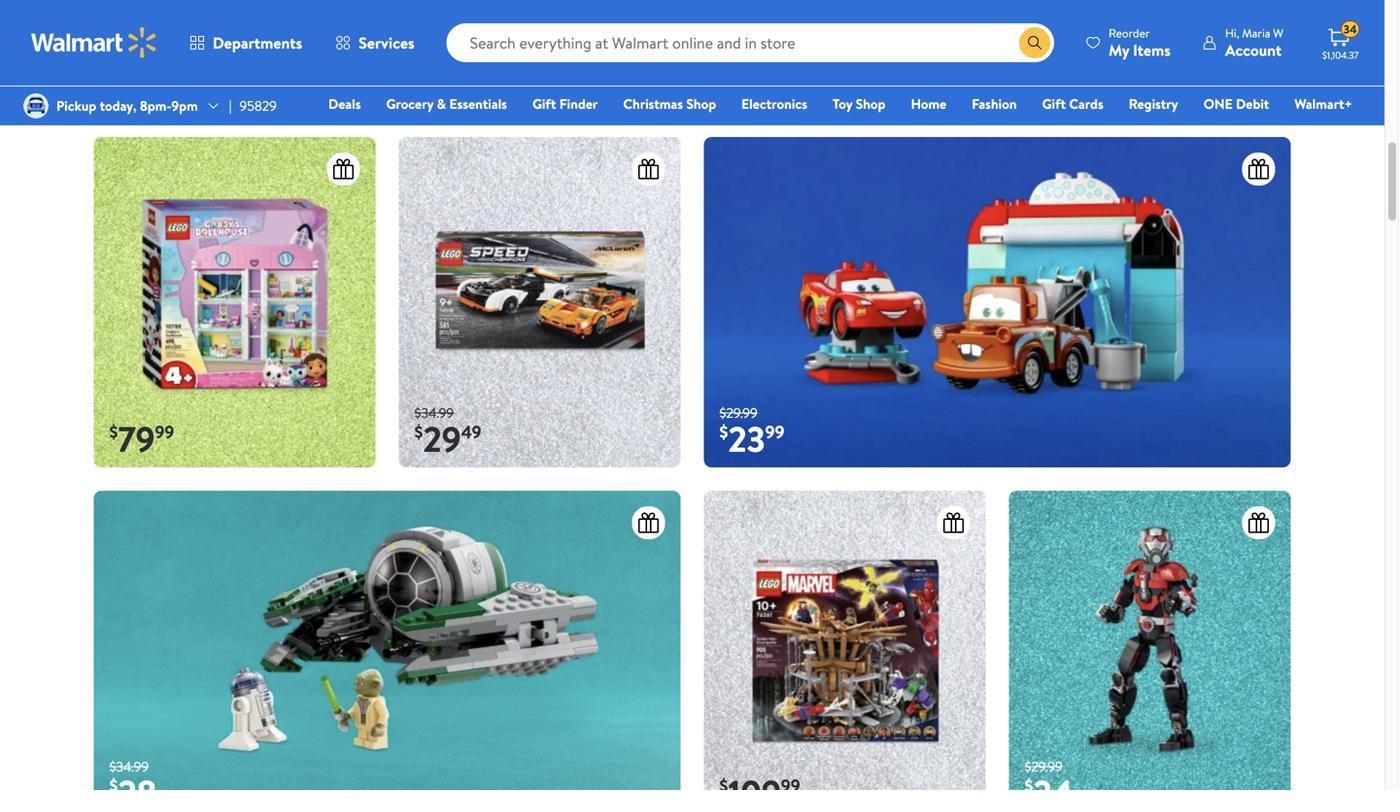 Task type: locate. For each thing, give the bounding box(es) containing it.
deals link
[[320, 93, 370, 114]]

$ inside $24.99 $ 19 99
[[415, 66, 423, 90]]

23
[[728, 414, 765, 463]]

grocery & essentials link
[[378, 93, 516, 114]]

electronics link
[[733, 93, 816, 114]]

services
[[359, 32, 415, 53]]

99 for 23
[[765, 420, 785, 444]]

$ 29 97
[[1025, 61, 1090, 109]]

christmas shop link
[[615, 93, 725, 114]]

99 inside $24.99 $ 19 99
[[455, 66, 474, 90]]

1 horizontal spatial 29
[[1034, 61, 1072, 109]]

0 horizontal spatial gift
[[533, 94, 556, 113]]

shop for toy shop
[[856, 94, 886, 113]]

cards
[[1069, 94, 1104, 113]]

gift cards link
[[1034, 93, 1113, 114]]

1 horizontal spatial $34.99
[[415, 403, 454, 422]]

Walmart Site-Wide search field
[[447, 23, 1055, 62]]

1 vertical spatial $29.99
[[1025, 757, 1063, 776]]

maria
[[1242, 25, 1271, 41]]

49
[[781, 66, 801, 90], [461, 420, 482, 444]]

0 vertical spatial 49
[[781, 66, 801, 90]]

0 horizontal spatial $34.99
[[109, 757, 149, 776]]

1 shop from the left
[[686, 94, 716, 113]]

1 vertical spatial $34.99
[[109, 757, 149, 776]]

one debit
[[1204, 94, 1270, 113]]

lego gabby's dollhouse 10788 building toy set, an 8-room playhouse with authentic details and popular characters from the show, including gabby, pandy paws, cakey and mercat, gift for kids ages 4+ image
[[94, 137, 376, 467]]

grocery & essentials
[[386, 94, 507, 113]]

2 shop from the left
[[856, 94, 886, 113]]

$29.99 inside the $29.99 $ 23 99
[[720, 403, 758, 422]]

christmas
[[623, 94, 683, 113]]

hi,
[[1225, 25, 1240, 41]]

toy shop link
[[824, 93, 895, 114]]

109
[[728, 61, 781, 109]]

29
[[1034, 61, 1072, 109], [423, 414, 461, 463]]

99 inside the $29.99 $ 23 99
[[765, 420, 785, 444]]

0 vertical spatial $34.99
[[415, 403, 454, 422]]

1 horizontal spatial gift
[[1042, 94, 1066, 113]]

shop right christmas
[[686, 94, 716, 113]]

lego star wars: the clone wars yoda's jedi starfighter 75360 star wars collectible for kids featuring master yoda figure with lightsaber toy, birthday gift for 8 year olds or any fan of the clone wars image
[[94, 491, 681, 790]]

services button
[[319, 19, 431, 66]]

1 gift from the left
[[533, 94, 556, 113]]

0 horizontal spatial 49
[[461, 420, 482, 444]]

today,
[[100, 96, 137, 115]]

$34.99 inside $34.99 $ 29 49
[[415, 403, 454, 422]]

49 inside $34.99 $ 29 49
[[461, 420, 482, 444]]

finder
[[560, 94, 598, 113]]

items
[[1133, 39, 1171, 61]]

1 vertical spatial 29
[[423, 414, 461, 463]]

gift left cards
[[1042, 94, 1066, 113]]

reorder my items
[[1109, 25, 1171, 61]]

shop inside the toy shop link
[[856, 94, 886, 113]]

shop right toy
[[856, 94, 886, 113]]

gift for gift cards
[[1042, 94, 1066, 113]]

shop inside christmas shop link
[[686, 94, 716, 113]]

one debit link
[[1195, 93, 1278, 114]]

$29.99
[[720, 403, 758, 422], [1025, 757, 1063, 776]]

walmart+
[[1295, 94, 1353, 113]]

essentials
[[449, 94, 507, 113]]

0 horizontal spatial shop
[[686, 94, 716, 113]]

gift
[[533, 94, 556, 113], [1042, 94, 1066, 113]]

95829
[[240, 96, 277, 115]]

lego speed champions mclaren solus gt & mclaren f1 lm 76918 , featuring 2 iconic race car toys, hypercar model building kit, collectible 2023 set, great kid-friendly gift for boys and girls ages 9+ image
[[399, 137, 681, 467]]

home
[[911, 94, 947, 113]]

1 horizontal spatial 99
[[455, 66, 474, 90]]

$ inside $ 79 99
[[109, 420, 118, 444]]

97
[[1072, 66, 1090, 90]]

2 horizontal spatial 99
[[765, 420, 785, 444]]

60
[[118, 61, 158, 109]]

0 horizontal spatial 29
[[423, 414, 461, 463]]

99
[[455, 66, 474, 90], [155, 420, 174, 444], [765, 420, 785, 444]]

1 horizontal spatial $29.99
[[1025, 757, 1063, 776]]

1 horizontal spatial 49
[[781, 66, 801, 90]]

| 95829
[[229, 96, 277, 115]]

departments
[[213, 32, 302, 53]]

99 inside $ 79 99
[[155, 420, 174, 444]]

0 vertical spatial $29.99
[[720, 403, 758, 422]]

toy shop
[[833, 94, 886, 113]]

walmart image
[[31, 27, 157, 58]]

1 vertical spatial 49
[[461, 420, 482, 444]]

w
[[1274, 25, 1284, 41]]

0 vertical spatial 29
[[1034, 61, 1072, 109]]

deals
[[329, 94, 361, 113]]

0 horizontal spatial 99
[[155, 420, 174, 444]]

$29.99 for $29.99 $ 23 99
[[720, 403, 758, 422]]

shop
[[686, 94, 716, 113], [856, 94, 886, 113]]

$ 79 99
[[109, 414, 174, 463]]

pickup
[[56, 96, 96, 115]]

fashion link
[[963, 93, 1026, 114]]

fashion
[[972, 94, 1017, 113]]

2 gift from the left
[[1042, 94, 1066, 113]]

|
[[229, 96, 232, 115]]

one
[[1204, 94, 1233, 113]]

gift left the finder
[[533, 94, 556, 113]]

1 horizontal spatial shop
[[856, 94, 886, 113]]

$34.99
[[415, 403, 454, 422], [109, 757, 149, 776]]

$ inside the $29.99 $ 23 99
[[720, 420, 728, 444]]

 image
[[23, 93, 49, 119]]

0 horizontal spatial $29.99
[[720, 403, 758, 422]]

$
[[109, 66, 118, 90], [415, 66, 423, 90], [720, 66, 728, 90], [1025, 66, 1034, 90], [109, 420, 118, 444], [415, 420, 423, 444], [720, 420, 728, 444]]



Task type: vqa. For each thing, say whether or not it's contained in the screenshot.
 icon corresponding to Austin, 78704
no



Task type: describe. For each thing, give the bounding box(es) containing it.
99 for 19
[[455, 66, 474, 90]]

reorder
[[1109, 25, 1150, 41]]

$ 109 49
[[720, 61, 801, 109]]

gift finder link
[[524, 93, 607, 114]]

account
[[1225, 39, 1282, 61]]

lego marvel ant-man construction figure 76256 marvel toy action figure for boys and girls image
[[1009, 491, 1291, 790]]

gift finder
[[533, 94, 598, 113]]

lego duplo | disney lightning mcqueen & mater's car wash fun 10996, toddler toy with two buildable cars, educational stem toy for the holidays image
[[704, 137, 1291, 467]]

29 inside $34.99 $ 29 49
[[423, 414, 461, 463]]

34
[[1344, 21, 1357, 38]]

toy
[[833, 94, 853, 113]]

$ inside $ 60
[[109, 66, 118, 90]]

gift cards
[[1042, 94, 1104, 113]]

electronics
[[742, 94, 808, 113]]

search icon image
[[1027, 35, 1043, 51]]

49 inside $ 109 49
[[781, 66, 801, 90]]

$34.99 link
[[94, 491, 681, 790]]

$ inside $34.99 $ 29 49
[[415, 420, 423, 444]]

grocery
[[386, 94, 434, 113]]

debit
[[1236, 94, 1270, 113]]

departments button
[[173, 19, 319, 66]]

walmart+ link
[[1286, 93, 1362, 114]]

Search search field
[[447, 23, 1055, 62]]

$ inside $ 29 97
[[1025, 66, 1034, 90]]

lego marvel spider-man final battle 76261 building toy set, marvel collectible based on the climax of the spider-man: no way home movie, multiverse marvel spider-man toy for christmas image
[[704, 491, 986, 790]]

christmas shop
[[623, 94, 716, 113]]

9pm
[[171, 96, 198, 115]]

pickup today, 8pm-9pm
[[56, 96, 198, 115]]

79
[[118, 414, 155, 463]]

8pm-
[[140, 96, 171, 115]]

19
[[423, 61, 455, 109]]

hi, maria w account
[[1225, 25, 1284, 61]]

$34.99 $ 29 49
[[415, 403, 482, 463]]

my
[[1109, 39, 1130, 61]]

shop for christmas shop
[[686, 94, 716, 113]]

$29.99 link
[[1009, 491, 1291, 790]]

$24.99 $ 19 99
[[415, 49, 474, 109]]

gift for gift finder
[[533, 94, 556, 113]]

$ 60
[[109, 61, 158, 109]]

$34.99 for $34.99
[[109, 757, 149, 776]]

$29.99 for $29.99
[[1025, 757, 1063, 776]]

home link
[[902, 93, 956, 114]]

&
[[437, 94, 446, 113]]

$29.99 $ 23 99
[[720, 403, 785, 463]]

registry link
[[1120, 93, 1187, 114]]

$ inside $ 109 49
[[720, 66, 728, 90]]

registry
[[1129, 94, 1179, 113]]

$1,104.37
[[1323, 49, 1359, 62]]

$34.99 for $34.99 $ 29 49
[[415, 403, 454, 422]]

$24.99
[[415, 49, 454, 68]]



